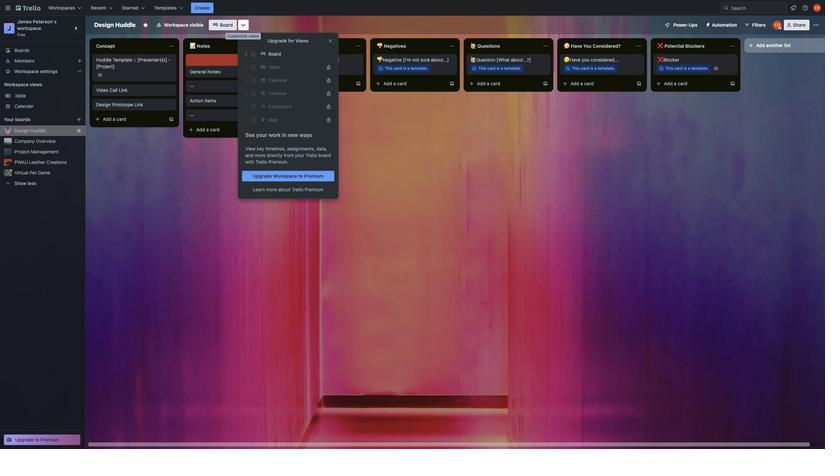 Task type: vqa. For each thing, say whether or not it's contained in the screenshot.


Task type: describe. For each thing, give the bounding box(es) containing it.
Concept text field
[[92, 41, 165, 51]]

[i
[[307, 57, 310, 63]]

pwau
[[15, 160, 28, 165]]

👍positive [i really liked...] link
[[284, 57, 360, 63]]

a down items
[[206, 127, 209, 133]]

work
[[269, 132, 281, 138]]

add a card down items
[[196, 127, 220, 133]]

card down items
[[210, 127, 220, 133]]

design for design prototype link link
[[96, 102, 111, 107]]

-- for first '--' link from the bottom
[[190, 112, 194, 118]]

company overview
[[15, 138, 56, 144]]

your
[[4, 117, 14, 122]]

james peterson's workspace link
[[17, 19, 58, 31]]

liked...]
[[324, 57, 340, 63]]

virtual pet game link
[[15, 170, 82, 176]]

members link
[[0, 56, 86, 66]]

close popover image
[[328, 38, 333, 44]]

automation button
[[703, 20, 742, 30]]

workspace inside 'link'
[[273, 173, 298, 179]]

power-ups
[[674, 22, 698, 28]]

🙋question [what about...?] link
[[471, 57, 547, 63]]

you
[[584, 43, 592, 49]]

questions
[[478, 43, 500, 49]]

items
[[205, 98, 216, 104]]

your boards
[[4, 117, 31, 122]]

learn more about trello premium link
[[253, 187, 324, 193]]

add for notes
[[196, 127, 205, 133]]

Search field
[[722, 3, 788, 13]]

👎negative
[[377, 57, 402, 63]]

project
[[15, 149, 30, 155]]

calendar link
[[15, 103, 82, 110]]

[i'm
[[403, 57, 411, 63]]

5 template. from the left
[[692, 66, 709, 71]]

create from template… image for 👍positive [i really liked...]
[[356, 81, 361, 86]]

boards link
[[0, 45, 86, 56]]

📝
[[190, 43, 196, 49]]

learn more about trello premium
[[253, 187, 324, 193]]

workspace visible button
[[152, 20, 208, 30]]

this card is a template. for [i'm
[[385, 66, 428, 71]]

list
[[785, 43, 791, 48]]

customize views tooltip
[[226, 33, 261, 39]]

christina overa (christinaovera) image
[[814, 4, 822, 12]]

👎 negatives
[[377, 43, 406, 49]]

board for left board link
[[220, 22, 233, 28]]

a down "👎negative"
[[394, 81, 396, 86]]

a inside 👍positive [i really liked...] this card is a template.
[[314, 66, 316, 71]]

🙋question
[[471, 57, 496, 63]]

considered?
[[593, 43, 621, 49]]

❌ Potential Blockers text field
[[654, 41, 727, 51]]

add a card down design prototype link
[[103, 116, 126, 122]]

notes:
[[208, 69, 222, 75]]

show
[[15, 181, 26, 186]]

virtual pet game
[[15, 170, 50, 176]]

members
[[15, 58, 34, 64]]

j
[[7, 24, 11, 32]]

and
[[246, 153, 254, 158]]

huddle inside the huddle template :: [presenter(s)] - [project]
[[96, 57, 112, 63]]

show less
[[15, 181, 36, 186]]

settings
[[40, 69, 58, 74]]

add a card for ❌blocker
[[665, 81, 688, 86]]

5 is from the left
[[684, 66, 687, 71]]

from
[[284, 153, 294, 158]]

template
[[113, 57, 132, 63]]

starred icon image
[[76, 128, 82, 134]]

1 -- link from the top
[[190, 83, 266, 90]]

concept
[[96, 43, 115, 49]]

👎 Negatives text field
[[373, 41, 446, 51]]

📝 notes
[[190, 43, 210, 49]]

1 vertical spatial premium
[[305, 187, 324, 193]]

customize
[[228, 34, 247, 39]]

sm image
[[703, 20, 713, 29]]

workspace for workspace views
[[4, 82, 29, 87]]

upgrade for upgrade workspace to premium
[[253, 173, 272, 179]]

about
[[279, 187, 291, 193]]

1 vertical spatial trello
[[256, 159, 267, 165]]

create
[[195, 5, 210, 11]]

👍positive
[[284, 57, 306, 63]]

show menu image
[[814, 22, 820, 28]]

design prototype link link
[[96, 102, 173, 108]]

your boards with 5 items element
[[4, 116, 67, 124]]

james
[[17, 19, 32, 24]]

boards
[[15, 117, 31, 122]]

boards
[[15, 47, 29, 53]]

create from template… image for concept
[[169, 117, 174, 122]]

premium.
[[269, 159, 289, 165]]

👍
[[284, 43, 289, 49]]

show less button
[[0, 178, 86, 189]]

link for design prototype link
[[134, 102, 143, 107]]

james peterson's workspace free
[[17, 19, 58, 37]]

add for potential
[[665, 81, 673, 86]]

template. for 👎negative
[[411, 66, 428, 71]]

0 horizontal spatial design huddle
[[15, 128, 46, 134]]

to inside 'link'
[[299, 173, 303, 179]]

add a card button for 👎negative [i'm not sure about...]
[[373, 78, 447, 89]]

🤔 have you considered?
[[564, 43, 621, 49]]

this for 🙋question
[[479, 66, 487, 71]]

directly
[[267, 153, 283, 158]]

create from template… image for 👎negative [i'm not sure about...]
[[450, 81, 455, 86]]

positives
[[291, 43, 311, 49]]

see
[[246, 132, 255, 138]]

upgrade for views
[[268, 38, 309, 44]]

workspace visible
[[164, 22, 204, 28]]

company
[[15, 138, 35, 144]]

management
[[31, 149, 59, 155]]

workspace navigation collapse icon image
[[72, 24, 81, 33]]

1 vertical spatial board link
[[259, 49, 335, 59]]

card down "prototype"
[[117, 116, 126, 122]]

card inside 👍positive [i really liked...] this card is a template.
[[300, 66, 309, 71]]

a down ❌blocker link
[[688, 66, 691, 71]]

new
[[288, 132, 298, 138]]

recent
[[91, 5, 106, 11]]

negatives
[[384, 43, 406, 49]]

upgrade workspace to premium link
[[242, 171, 335, 182]]

view
[[246, 146, 256, 152]]

leather
[[29, 160, 45, 165]]

add a card for 🤔have you considered...
[[571, 81, 594, 86]]

about...]
[[431, 57, 449, 63]]

workspace settings
[[15, 69, 58, 74]]

a down the you
[[581, 81, 583, 86]]

design for design huddle link
[[15, 128, 29, 134]]

starred button
[[118, 3, 149, 13]]

-- for second '--' link from the bottom
[[190, 83, 194, 89]]

share
[[794, 22, 806, 28]]

this inside 👍positive [i really liked...] this card is a template.
[[291, 66, 299, 71]]

blockers
[[686, 43, 705, 49]]

add a card button down action items link
[[186, 125, 260, 135]]

ways
[[300, 132, 312, 138]]

huddle inside design huddle 'text field'
[[115, 21, 136, 28]]

add a card for 🙋question [what about...?]
[[477, 81, 501, 86]]

a down 🙋question
[[487, 81, 490, 86]]

project management
[[15, 149, 59, 155]]

filters
[[753, 22, 766, 28]]

card down the you
[[581, 66, 590, 71]]

template. inside 👍positive [i really liked...] this card is a template.
[[317, 66, 335, 71]]

is for 👎negative
[[403, 66, 406, 71]]

upgrade for upgrade to premium
[[15, 437, 34, 443]]

search image
[[724, 5, 730, 11]]

prototype
[[112, 102, 133, 107]]

primary element
[[0, 0, 826, 16]]

pwau leather creations link
[[15, 159, 82, 166]]

🤔have
[[564, 57, 581, 63]]

card down ❌blocker link
[[678, 81, 688, 86]]



Task type: locate. For each thing, give the bounding box(es) containing it.
premium inside 'link'
[[304, 173, 324, 179]]

data,
[[317, 146, 327, 152]]

create from template… image
[[356, 81, 361, 86], [450, 81, 455, 86], [543, 81, 549, 86], [731, 81, 736, 86], [262, 127, 268, 133]]

design prototype link
[[96, 102, 143, 107]]

1 vertical spatial views
[[30, 82, 42, 87]]

game
[[38, 170, 50, 176]]

1 horizontal spatial calendar
[[269, 77, 288, 83]]

2 this card is a template. from the left
[[479, 66, 522, 71]]

1 horizontal spatial to
[[299, 173, 303, 179]]

is for 🤔have
[[591, 66, 594, 71]]

create from template… image for 🙋question [what about...?]
[[543, 81, 549, 86]]

you
[[582, 57, 590, 63]]

is down ❌blocker link
[[684, 66, 687, 71]]

add a card button down design prototype link link
[[92, 114, 166, 125]]

views for customize views
[[249, 34, 259, 39]]

1 horizontal spatial huddle
[[96, 57, 112, 63]]

workspace inside popup button
[[15, 69, 39, 74]]

1 horizontal spatial design huddle
[[94, 21, 136, 28]]

0 notifications image
[[790, 4, 798, 12]]

is
[[310, 66, 313, 71], [403, 66, 406, 71], [497, 66, 500, 71], [591, 66, 594, 71], [684, 66, 687, 71]]

views for workspace views
[[30, 82, 42, 87]]

0 horizontal spatial to
[[35, 437, 39, 443]]

less
[[28, 181, 36, 186]]

link for video call link
[[119, 87, 128, 93]]

1 horizontal spatial your
[[295, 153, 305, 158]]

1 template. from the left
[[317, 66, 335, 71]]

huddle down 'starred'
[[115, 21, 136, 28]]

this down 👍positive
[[291, 66, 299, 71]]

more inside view key timelines, assignments, data, and more directly from your trello board with trello premium.
[[255, 153, 266, 158]]

sure
[[421, 57, 430, 63]]

1 vertical spatial board
[[269, 51, 281, 57]]

this
[[291, 66, 299, 71], [385, 66, 393, 71], [479, 66, 487, 71], [572, 66, 580, 71], [666, 66, 674, 71]]

0 horizontal spatial create from template… image
[[169, 117, 174, 122]]

1 horizontal spatial more
[[266, 187, 277, 193]]

add a card for 👎negative [i'm not sure about...]
[[384, 81, 407, 86]]

card down [i'm
[[397, 81, 407, 86]]

your
[[256, 132, 267, 138], [295, 153, 305, 158]]

add left another on the right
[[757, 43, 766, 48]]

with
[[246, 159, 255, 165]]

potential
[[665, 43, 685, 49]]

-- link down general notes: link
[[190, 83, 266, 90]]

1 horizontal spatial link
[[134, 102, 143, 107]]

1 horizontal spatial views
[[249, 34, 259, 39]]

this card is a template. down [i'm
[[385, 66, 428, 71]]

0 vertical spatial your
[[256, 132, 267, 138]]

add a card button for 🤔have you considered...
[[560, 78, 634, 89]]

3 this from the left
[[479, 66, 487, 71]]

add a card down "👎negative"
[[384, 81, 407, 86]]

👍 Positives text field
[[280, 41, 352, 51]]

add down 🙋question
[[477, 81, 486, 86]]

table down workspace views
[[15, 93, 26, 99]]

2 horizontal spatial huddle
[[115, 21, 136, 28]]

a down the really
[[314, 66, 316, 71]]

template. down the 🙋question [what about...?] link
[[504, 66, 522, 71]]

not
[[413, 57, 420, 63]]

add a card down the ❌blocker at the top right of the page
[[665, 81, 688, 86]]

🙋 Questions text field
[[467, 41, 539, 51]]

overview
[[36, 138, 56, 144]]

a
[[314, 66, 316, 71], [408, 66, 410, 71], [501, 66, 503, 71], [595, 66, 597, 71], [688, 66, 691, 71], [394, 81, 396, 86], [487, 81, 490, 86], [581, 81, 583, 86], [675, 81, 677, 86], [113, 116, 115, 122], [206, 127, 209, 133]]

this card is a template. down ❌blocker link
[[666, 66, 709, 71]]

1 vertical spatial design huddle
[[15, 128, 46, 134]]

❌blocker
[[658, 57, 680, 63]]

1 vertical spatial calendar
[[15, 104, 34, 109]]

upgrade inside upgrade workspace to premium 'link'
[[253, 173, 272, 179]]

open information menu image
[[803, 5, 809, 11]]

add down the ❌blocker at the top right of the page
[[665, 81, 673, 86]]

customize views
[[228, 34, 259, 39]]

is for 🙋question
[[497, 66, 500, 71]]

🤔have you considered... link
[[564, 57, 641, 63]]

this card is a template. for you
[[572, 66, 616, 71]]

views inside tooltip
[[249, 34, 259, 39]]

trello right about
[[292, 187, 304, 193]]

visible
[[190, 22, 204, 28]]

design inside design huddle 'text field'
[[94, 21, 114, 28]]

design huddle link
[[15, 128, 74, 134]]

more down "key"
[[255, 153, 266, 158]]

🤔
[[564, 43, 570, 49]]

this card is a template. for [what
[[479, 66, 522, 71]]

1 horizontal spatial table
[[269, 64, 280, 70]]

workspaces button
[[45, 3, 86, 13]]

huddle inside design huddle link
[[31, 128, 46, 134]]

design huddle inside 'text field'
[[94, 21, 136, 28]]

design huddle
[[94, 21, 136, 28], [15, 128, 46, 134]]

2 vertical spatial trello
[[292, 187, 304, 193]]

-- link down action items link
[[190, 112, 266, 119]]

board up customize
[[220, 22, 233, 28]]

0 vertical spatial trello
[[306, 153, 317, 158]]

general
[[190, 69, 206, 75]]

is down '🤔have you considered...'
[[591, 66, 594, 71]]

workspace
[[164, 22, 188, 28], [15, 69, 39, 74], [4, 82, 29, 87], [273, 173, 298, 179]]

workspace inside button
[[164, 22, 188, 28]]

1 vertical spatial -- link
[[190, 112, 266, 119]]

filters button
[[743, 20, 768, 30]]

upgrade to premium
[[15, 437, 59, 443]]

1 vertical spatial design
[[96, 102, 111, 107]]

learn
[[253, 187, 265, 193]]

template. down not
[[411, 66, 428, 71]]

virtual
[[15, 170, 28, 176]]

Board name text field
[[91, 20, 139, 30]]

this down 🤔have
[[572, 66, 580, 71]]

👍positive [i really liked...] this card is a template.
[[284, 57, 340, 71]]

--
[[190, 83, 194, 89], [190, 112, 194, 118]]

workspace for workspace settings
[[15, 69, 39, 74]]

🤔have you considered...
[[564, 57, 619, 63]]

views
[[249, 34, 259, 39], [30, 82, 42, 87]]

add another list button
[[745, 38, 826, 53]]

template. for 🙋question
[[504, 66, 522, 71]]

add down action items
[[196, 127, 205, 133]]

0 horizontal spatial board
[[220, 22, 233, 28]]

4 this from the left
[[572, 66, 580, 71]]

templates button
[[150, 3, 187, 13]]

4 this card is a template. from the left
[[666, 66, 709, 71]]

card down "👎negative"
[[394, 66, 402, 71]]

0 vertical spatial link
[[119, 87, 128, 93]]

is inside 👍positive [i really liked...] this card is a template.
[[310, 66, 313, 71]]

0 horizontal spatial huddle
[[31, 128, 46, 134]]

🙋 questions
[[471, 43, 500, 49]]

0 vertical spatial --
[[190, 83, 194, 89]]

0 horizontal spatial more
[[255, 153, 266, 158]]

3 is from the left
[[497, 66, 500, 71]]

your down assignments, at left
[[295, 153, 305, 158]]

a down the ❌blocker at the top right of the page
[[675, 81, 677, 86]]

🙋question [what about...?]
[[471, 57, 531, 63]]

design huddle up company overview
[[15, 128, 46, 134]]

trello down assignments, at left
[[306, 153, 317, 158]]

workspace down members
[[15, 69, 39, 74]]

3 this card is a template. from the left
[[572, 66, 616, 71]]

views right customize
[[249, 34, 259, 39]]

this member is an admin of this board. image
[[779, 27, 782, 30]]

1 horizontal spatial board
[[269, 51, 281, 57]]

general notes: link
[[190, 69, 266, 75]]

your inside view key timelines, assignments, data, and more directly from your trello board with trello premium.
[[295, 153, 305, 158]]

pet
[[30, 170, 37, 176]]

this card is a template. down 🙋question [what about...?]
[[479, 66, 522, 71]]

general notes:
[[190, 69, 222, 75]]

this card is a template.
[[385, 66, 428, 71], [479, 66, 522, 71], [572, 66, 616, 71], [666, 66, 709, 71]]

4 is from the left
[[591, 66, 594, 71]]

create button
[[191, 3, 214, 13]]

card down the ❌blocker at the top right of the page
[[675, 66, 683, 71]]

design inside design prototype link link
[[96, 102, 111, 107]]

automation
[[713, 22, 738, 28]]

add for questions
[[477, 81, 486, 86]]

add board image
[[76, 117, 82, 122]]

2 horizontal spatial trello
[[306, 153, 317, 158]]

template. down ❌blocker link
[[692, 66, 709, 71]]

1 this card is a template. from the left
[[385, 66, 428, 71]]

2 is from the left
[[403, 66, 406, 71]]

1 vertical spatial --
[[190, 112, 194, 118]]

1 vertical spatial more
[[266, 187, 277, 193]]

2 -- link from the top
[[190, 112, 266, 119]]

action items link
[[190, 98, 266, 104]]

4 template. from the left
[[598, 66, 616, 71]]

customize views image
[[240, 22, 247, 28]]

link right call
[[119, 87, 128, 93]]

card down [i
[[300, 66, 309, 71]]

add a card button down ❌blocker link
[[654, 78, 728, 89]]

upgrade inside upgrade to premium link
[[15, 437, 34, 443]]

2 vertical spatial design
[[15, 128, 29, 134]]

board for board link to the bottom
[[269, 51, 281, 57]]

is down 🙋question [what about...?]
[[497, 66, 500, 71]]

board
[[319, 153, 331, 158]]

for
[[288, 38, 295, 44]]

add a card button down [what
[[467, 78, 541, 89]]

add for negatives
[[384, 81, 392, 86]]

more right learn
[[266, 187, 277, 193]]

1 this from the left
[[291, 66, 299, 71]]

board down upgrade for views in the top of the page
[[269, 51, 281, 57]]

premium
[[304, 173, 324, 179], [305, 187, 324, 193], [40, 437, 59, 443]]

-- up action
[[190, 83, 194, 89]]

video call link link
[[96, 87, 173, 94]]

your right see
[[256, 132, 267, 138]]

workspace for workspace visible
[[164, 22, 188, 28]]

workspace
[[17, 25, 41, 31]]

this for 👎negative
[[385, 66, 393, 71]]

map
[[269, 117, 278, 123]]

add inside button
[[757, 43, 766, 48]]

1 vertical spatial huddle
[[96, 57, 112, 63]]

card down '🤔have you considered...'
[[585, 81, 594, 86]]

add a card button for ❌blocker
[[654, 78, 728, 89]]

views down workspace settings
[[30, 82, 42, 87]]

create from template… image for 🤔 have you considered?
[[637, 81, 642, 86]]

0 horizontal spatial your
[[256, 132, 267, 138]]

0 vertical spatial board
[[220, 22, 233, 28]]

add a card button down [i'm
[[373, 78, 447, 89]]

1 horizontal spatial board link
[[259, 49, 335, 59]]

2 vertical spatial huddle
[[31, 128, 46, 134]]

template. down 👍positive [i really liked...] link
[[317, 66, 335, 71]]

link down video call link link
[[134, 102, 143, 107]]

christina overa (christinaovera) image
[[773, 20, 782, 30]]

add a card down the you
[[571, 81, 594, 86]]

0 vertical spatial to
[[299, 173, 303, 179]]

add for have
[[571, 81, 580, 86]]

card down 🙋question
[[488, 66, 496, 71]]

- inside the huddle template :: [presenter(s)] - [project]
[[169, 57, 171, 63]]

table
[[269, 64, 280, 70], [15, 93, 26, 99]]

0 vertical spatial premium
[[304, 173, 324, 179]]

0 vertical spatial board link
[[209, 20, 237, 30]]

0 horizontal spatial link
[[119, 87, 128, 93]]

this down 🙋question
[[479, 66, 487, 71]]

pwau leather creations
[[15, 160, 67, 165]]

huddle template :: [presenter(s)] - [project] link
[[96, 57, 173, 70]]

0 horizontal spatial board link
[[209, 20, 237, 30]]

calendar up timeline at the left top of page
[[269, 77, 288, 83]]

📝 Notes text field
[[186, 41, 258, 51]]

1 vertical spatial create from template… image
[[169, 117, 174, 122]]

design up company at the left top of page
[[15, 128, 29, 134]]

0 vertical spatial calendar
[[269, 77, 288, 83]]

timelines,
[[266, 146, 286, 152]]

timeline
[[269, 91, 286, 96]]

is down [i
[[310, 66, 313, 71]]

0 vertical spatial views
[[249, 34, 259, 39]]

add a card down 🙋question
[[477, 81, 501, 86]]

1 vertical spatial link
[[134, 102, 143, 107]]

workspace up about
[[273, 173, 298, 179]]

-- down action
[[190, 112, 194, 118]]

0 horizontal spatial calendar
[[15, 104, 34, 109]]

upgrade for upgrade for views
[[268, 38, 287, 44]]

table up timeline at the left top of page
[[269, 64, 280, 70]]

template. down the considered...
[[598, 66, 616, 71]]

add down 🤔have
[[571, 81, 580, 86]]

[project]
[[96, 64, 115, 69]]

card down 🙋question [what about...?]
[[491, 81, 501, 86]]

0 horizontal spatial views
[[30, 82, 42, 87]]

0 vertical spatial -- link
[[190, 83, 266, 90]]

0 horizontal spatial table
[[15, 93, 26, 99]]

recent button
[[87, 3, 117, 13]]

0 vertical spatial design huddle
[[94, 21, 136, 28]]

huddle up [project]
[[96, 57, 112, 63]]

in
[[282, 132, 287, 138]]

action items
[[190, 98, 216, 104]]

a down 🙋question [what about...?]
[[501, 66, 503, 71]]

is down [i'm
[[403, 66, 406, 71]]

0 vertical spatial upgrade
[[268, 38, 287, 44]]

1 vertical spatial table
[[15, 93, 26, 99]]

1 horizontal spatial trello
[[292, 187, 304, 193]]

1 vertical spatial to
[[35, 437, 39, 443]]

add down design prototype link
[[103, 116, 112, 122]]

add a card button for 🙋question [what about...?]
[[467, 78, 541, 89]]

add down "👎negative"
[[384, 81, 392, 86]]

star or unstar board image
[[143, 22, 148, 28]]

❌ potential blockers
[[658, 43, 705, 49]]

design inside design huddle link
[[15, 128, 29, 134]]

create from template… image
[[637, 81, 642, 86], [169, 117, 174, 122]]

company overview link
[[15, 138, 82, 145]]

huddle template :: [presenter(s)] - [project]
[[96, 57, 171, 69]]

1 vertical spatial upgrade
[[253, 173, 272, 179]]

1 horizontal spatial create from template… image
[[637, 81, 642, 86]]

creations
[[47, 160, 67, 165]]

2 vertical spatial premium
[[40, 437, 59, 443]]

call
[[110, 87, 118, 93]]

3 template. from the left
[[504, 66, 522, 71]]

0 vertical spatial table
[[269, 64, 280, 70]]

trello right with
[[256, 159, 267, 165]]

a down design prototype link
[[113, 116, 115, 122]]

🤔 Have You Considered? text field
[[560, 41, 633, 51]]

starred
[[122, 5, 138, 11]]

0 vertical spatial huddle
[[115, 21, 136, 28]]

0 vertical spatial create from template… image
[[637, 81, 642, 86]]

1 vertical spatial your
[[295, 153, 305, 158]]

1 is from the left
[[310, 66, 313, 71]]

create from template… image for ❌blocker
[[731, 81, 736, 86]]

really
[[311, 57, 323, 63]]

this down "👎negative"
[[385, 66, 393, 71]]

to
[[299, 173, 303, 179], [35, 437, 39, 443]]

calendar
[[269, 77, 288, 83], [15, 104, 34, 109]]

2 this from the left
[[385, 66, 393, 71]]

trello
[[306, 153, 317, 158], [256, 159, 267, 165], [292, 187, 304, 193]]

workspace down 'templates' dropdown button
[[164, 22, 188, 28]]

2 template. from the left
[[411, 66, 428, 71]]

board
[[220, 22, 233, 28], [269, 51, 281, 57]]

2 -- from the top
[[190, 112, 194, 118]]

assignments,
[[287, 146, 315, 152]]

workspace settings button
[[0, 66, 86, 77]]

considered...
[[591, 57, 619, 63]]

free
[[17, 32, 25, 37]]

workspace down workspace settings
[[4, 82, 29, 87]]

have
[[571, 43, 583, 49]]

views
[[296, 38, 309, 44]]

design down recent dropdown button at top
[[94, 21, 114, 28]]

2 vertical spatial upgrade
[[15, 437, 34, 443]]

0 horizontal spatial trello
[[256, 159, 267, 165]]

huddle up company overview
[[31, 128, 46, 134]]

add a card button down 🤔have you considered... link
[[560, 78, 634, 89]]

design huddle down recent dropdown button at top
[[94, 21, 136, 28]]

calendar up boards
[[15, 104, 34, 109]]

1 -- from the top
[[190, 83, 194, 89]]

design down video
[[96, 102, 111, 107]]

a down [i'm
[[408, 66, 410, 71]]

this down the ❌blocker at the top right of the page
[[666, 66, 674, 71]]

template. for 🤔have
[[598, 66, 616, 71]]

5 this from the left
[[666, 66, 674, 71]]

card
[[300, 66, 309, 71], [394, 66, 402, 71], [488, 66, 496, 71], [581, 66, 590, 71], [675, 66, 683, 71], [397, 81, 407, 86], [491, 81, 501, 86], [585, 81, 594, 86], [678, 81, 688, 86], [117, 116, 126, 122], [210, 127, 220, 133]]

0 vertical spatial design
[[94, 21, 114, 28]]

a down '🤔have you considered...'
[[595, 66, 597, 71]]

👎negative [i'm not sure about...] link
[[377, 57, 454, 63]]

this card is a template. down '🤔have you considered...'
[[572, 66, 616, 71]]

this for 🤔have
[[572, 66, 580, 71]]

0 vertical spatial more
[[255, 153, 266, 158]]

back to home image
[[16, 3, 41, 13]]



